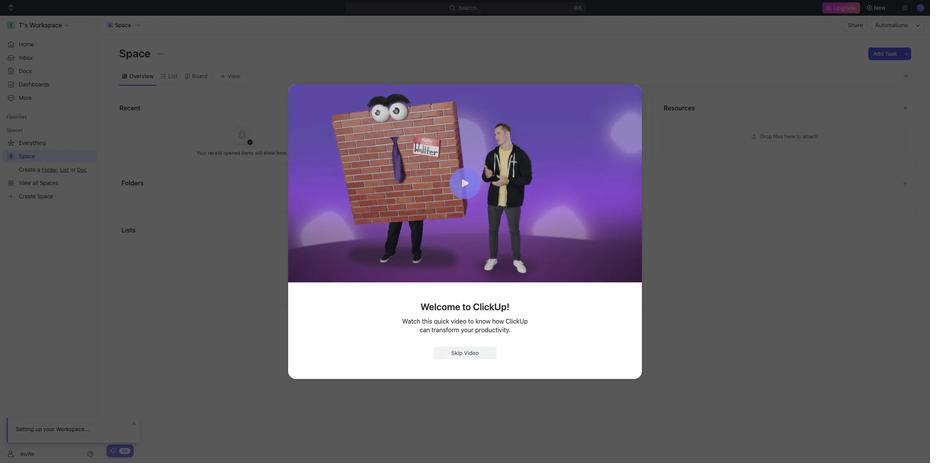 Task type: locate. For each thing, give the bounding box(es) containing it.
skip video
[[451, 350, 479, 357]]

1 vertical spatial s
[[9, 153, 13, 159]]

show right "will"
[[264, 150, 275, 156]]

0 horizontal spatial s
[[9, 153, 13, 159]]

skip
[[451, 350, 463, 357]]

to up video
[[463, 301, 471, 313]]

1 horizontal spatial add
[[504, 281, 513, 287]]

your
[[521, 268, 531, 274], [461, 327, 474, 334], [43, 426, 55, 433]]

resources
[[664, 105, 695, 112]]

no folders to show
[[491, 192, 536, 198]]

your down video
[[461, 327, 474, 334]]

0 horizontal spatial this
[[422, 318, 433, 325]]

overview link
[[128, 71, 154, 82]]

1 horizontal spatial your
[[461, 327, 474, 334]]

space
[[115, 22, 131, 28], [119, 47, 153, 60], [19, 153, 35, 160], [532, 268, 546, 274]]

to right any
[[529, 150, 533, 156]]

2 vertical spatial your
[[43, 426, 55, 433]]

0 vertical spatial your
[[521, 268, 531, 274]]

to left know
[[468, 318, 474, 325]]

add inside button
[[504, 281, 513, 287]]

know
[[476, 318, 491, 325]]

1 vertical spatial add
[[481, 268, 490, 274]]

your right up
[[43, 426, 55, 433]]

0 horizontal spatial docs
[[19, 68, 32, 74]]

this up can
[[422, 318, 433, 325]]

show down the folders button
[[524, 192, 536, 198]]

automations button
[[872, 19, 913, 31]]

to right "here"
[[797, 133, 802, 139]]

add a new list to your space
[[481, 268, 546, 274]]

here.
[[277, 150, 288, 156]]

add left a
[[481, 268, 490, 274]]

1 vertical spatial list
[[506, 268, 514, 274]]

to
[[797, 133, 802, 139], [529, 150, 533, 156], [518, 192, 523, 198], [515, 268, 520, 274], [463, 301, 471, 313], [468, 318, 474, 325]]

no recent items image
[[226, 119, 258, 150]]

space, , element
[[107, 22, 113, 28], [7, 153, 15, 160]]

no lists icon. image
[[498, 237, 529, 268]]

haven't
[[474, 150, 490, 156]]

can
[[420, 327, 430, 334]]

1 vertical spatial folders
[[499, 192, 516, 198]]

1 horizontal spatial list
[[506, 268, 514, 274]]

list right new
[[506, 268, 514, 274]]

inbox
[[19, 54, 33, 61]]

search...
[[459, 4, 481, 11]]

0 horizontal spatial list
[[168, 73, 178, 79]]

welcome to clickup!
[[421, 301, 510, 313]]

added
[[491, 150, 505, 156]]

0 horizontal spatial your
[[43, 426, 55, 433]]

2 horizontal spatial your
[[521, 268, 531, 274]]

2 horizontal spatial list
[[515, 281, 523, 287]]

your recent opened items will show here.
[[197, 150, 288, 156]]

add
[[874, 50, 884, 57], [481, 268, 490, 274], [504, 281, 513, 287]]

s for s space
[[109, 23, 111, 28]]

any
[[507, 150, 515, 156]]

your up add list
[[521, 268, 531, 274]]

to up add list
[[515, 268, 520, 274]]

onboarding checklist button image
[[110, 448, 116, 455]]

favorites button
[[3, 112, 30, 122]]

files
[[774, 133, 784, 139]]

1 vertical spatial space, , element
[[7, 153, 15, 160]]

automations
[[876, 22, 909, 28]]

s
[[109, 23, 111, 28], [9, 153, 13, 159]]

1 vertical spatial show
[[524, 192, 536, 198]]

add inside button
[[874, 50, 884, 57]]

your
[[197, 150, 207, 156]]

0 vertical spatial docs
[[19, 68, 32, 74]]

list left the board link
[[168, 73, 178, 79]]

list inside button
[[515, 281, 523, 287]]

drop
[[761, 133, 772, 139]]

video
[[464, 350, 479, 357]]

add list
[[504, 281, 523, 287]]

s space
[[109, 22, 131, 28]]

0 vertical spatial list
[[168, 73, 178, 79]]

1 horizontal spatial space, , element
[[107, 22, 113, 28]]

lists
[[122, 227, 136, 234]]

folders
[[122, 180, 144, 187], [499, 192, 516, 198]]

list down add a new list to your space
[[515, 281, 523, 287]]

0 vertical spatial s
[[109, 23, 111, 28]]

list
[[168, 73, 178, 79], [506, 268, 514, 274], [515, 281, 523, 287]]

2 vertical spatial docs
[[516, 150, 527, 156]]

share button
[[844, 19, 868, 31]]

add for add task
[[874, 50, 884, 57]]

2 horizontal spatial add
[[874, 50, 884, 57]]

0 horizontal spatial add
[[481, 268, 490, 274]]

a
[[491, 268, 494, 274]]

1 vertical spatial docs
[[391, 105, 406, 112]]

to down the folders button
[[518, 192, 523, 198]]

0 vertical spatial folders
[[122, 180, 144, 187]]

opened
[[224, 150, 240, 156]]

this left location. at right
[[534, 150, 542, 156]]

s inside tree
[[9, 153, 13, 159]]

add left "task"
[[874, 50, 884, 57]]

quick
[[434, 318, 450, 325]]

location.
[[544, 150, 563, 156]]

0 vertical spatial space, , element
[[107, 22, 113, 28]]

resources button
[[664, 103, 897, 113]]

this
[[534, 150, 542, 156], [422, 318, 433, 325]]

2 vertical spatial add
[[504, 281, 513, 287]]

no
[[491, 192, 497, 198]]

0 horizontal spatial folders
[[122, 180, 144, 187]]

1/4
[[122, 449, 128, 454]]

1 horizontal spatial docs
[[391, 105, 406, 112]]

clickup
[[506, 318, 528, 325]]

docs
[[19, 68, 32, 74], [391, 105, 406, 112], [516, 150, 527, 156]]

1 vertical spatial this
[[422, 318, 433, 325]]

folders inside button
[[122, 180, 144, 187]]

1 horizontal spatial s
[[109, 23, 111, 28]]

share
[[848, 22, 864, 28]]

s inside s space
[[109, 23, 111, 28]]

transform
[[432, 327, 460, 334]]

space link
[[19, 150, 95, 163]]

you
[[464, 150, 472, 156]]

space, , element inside space tree
[[7, 153, 15, 160]]

dashboards
[[19, 81, 49, 88]]

show
[[264, 150, 275, 156], [524, 192, 536, 198]]

board
[[192, 73, 208, 79]]

onboarding checklist button element
[[110, 448, 116, 455]]

0 horizontal spatial show
[[264, 150, 275, 156]]

0 vertical spatial this
[[534, 150, 542, 156]]

watch this quick video to know how clickup can transform your productivity.
[[402, 318, 528, 334]]

docs inside "sidebar" navigation
[[19, 68, 32, 74]]

1 vertical spatial your
[[461, 327, 474, 334]]

2 vertical spatial list
[[515, 281, 523, 287]]

add down add a new list to your space
[[504, 281, 513, 287]]

home
[[19, 41, 34, 48]]

0 horizontal spatial space, , element
[[7, 153, 15, 160]]

0 vertical spatial add
[[874, 50, 884, 57]]

2 horizontal spatial docs
[[516, 150, 527, 156]]



Task type: vqa. For each thing, say whether or not it's contained in the screenshot.
View all Spaces
no



Task type: describe. For each thing, give the bounding box(es) containing it.
welcome
[[421, 301, 461, 313]]

recent
[[120, 105, 140, 112]]

1 horizontal spatial this
[[534, 150, 542, 156]]

new button
[[864, 2, 891, 14]]

setting
[[16, 426, 34, 433]]

dashboards link
[[3, 78, 97, 91]]

list link
[[167, 71, 178, 82]]

upgrade
[[834, 4, 857, 11]]

will
[[255, 150, 262, 156]]

skip video button
[[434, 347, 497, 360]]

docs link
[[3, 65, 97, 77]]

here
[[785, 133, 796, 139]]

1 horizontal spatial show
[[524, 192, 536, 198]]

1 horizontal spatial folders
[[499, 192, 516, 198]]

up
[[35, 426, 42, 433]]

s for s
[[9, 153, 13, 159]]

board link
[[191, 71, 208, 82]]

recent
[[208, 150, 222, 156]]

video
[[451, 318, 467, 325]]

workspace...
[[56, 426, 89, 433]]

space tree
[[3, 137, 97, 203]]

overview
[[129, 73, 154, 79]]

invite
[[20, 451, 34, 458]]

productivity.
[[475, 327, 511, 334]]

to inside watch this quick video to know how clickup can transform your productivity.
[[468, 318, 474, 325]]

favorites
[[6, 114, 27, 120]]

add task
[[874, 50, 898, 57]]

task
[[886, 50, 898, 57]]

home link
[[3, 38, 97, 51]]

new
[[495, 268, 504, 274]]

spaces
[[6, 127, 23, 133]]

items
[[242, 150, 254, 156]]

how
[[493, 318, 504, 325]]

this inside watch this quick video to know how clickup can transform your productivity.
[[422, 318, 433, 325]]

add for add a new list to your space
[[481, 268, 490, 274]]

your inside watch this quick video to know how clickup can transform your productivity.
[[461, 327, 474, 334]]

⌘k
[[574, 4, 582, 11]]

setting up your workspace...
[[16, 426, 89, 433]]

upgrade link
[[823, 2, 860, 13]]

watch
[[402, 318, 421, 325]]

you haven't added any docs to this location.
[[464, 150, 563, 156]]

clickup!
[[473, 301, 510, 313]]

folders button
[[121, 179, 897, 188]]

lists button
[[121, 226, 908, 235]]

attach
[[803, 133, 818, 139]]

add task button
[[869, 48, 902, 60]]

inbox link
[[3, 52, 97, 64]]

drop files here to attach
[[761, 133, 818, 139]]

add for add list
[[504, 281, 513, 287]]

new
[[875, 4, 886, 11]]

space inside tree
[[19, 153, 35, 160]]

add list button
[[501, 279, 526, 289]]

sidebar navigation
[[0, 16, 100, 464]]

0 vertical spatial show
[[264, 150, 275, 156]]

no most used docs image
[[498, 119, 529, 150]]



